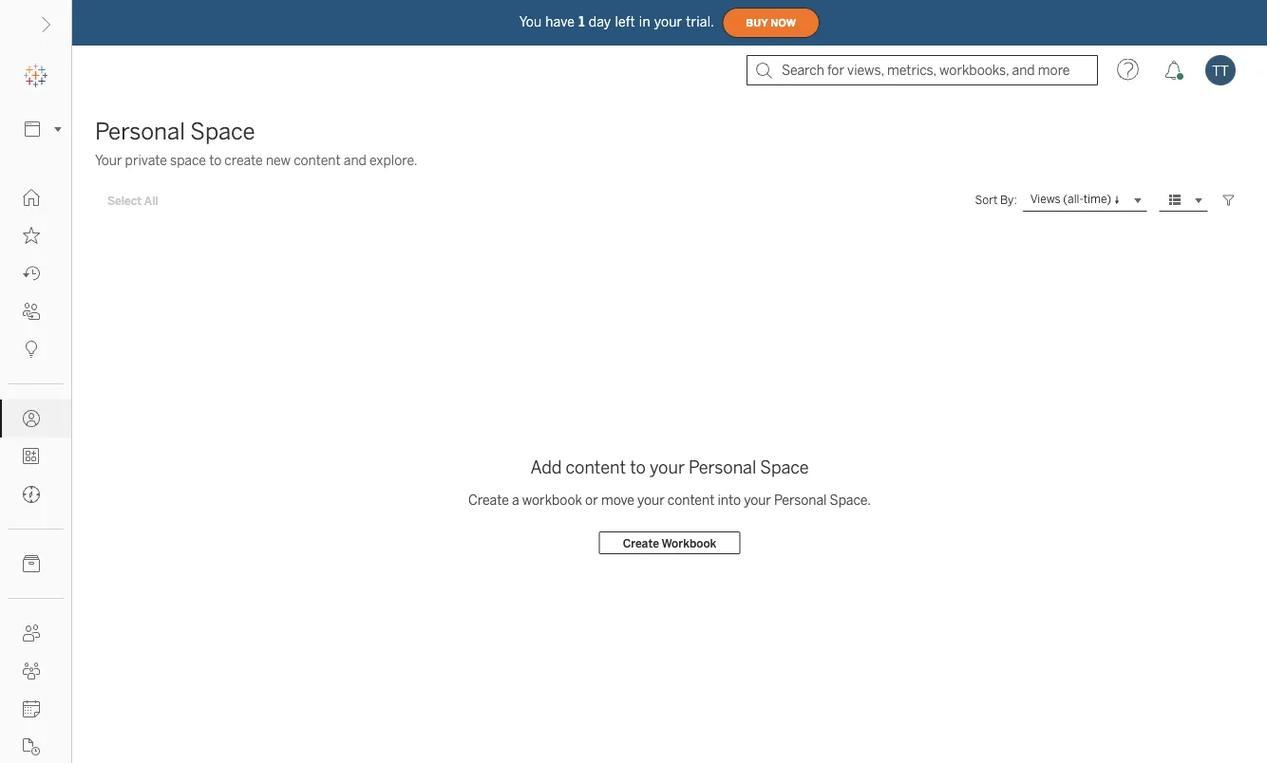 Task type: vqa. For each thing, say whether or not it's contained in the screenshot.
in
yes



Task type: locate. For each thing, give the bounding box(es) containing it.
workbook
[[662, 537, 717, 550]]

create for create a workbook or move your content into your personal space.
[[468, 493, 509, 508]]

views (all-time) button
[[1023, 189, 1148, 212]]

1 vertical spatial to
[[630, 458, 646, 478]]

private
[[125, 152, 167, 168]]

2 vertical spatial personal
[[774, 493, 827, 508]]

navigation panel element
[[0, 57, 71, 764]]

your
[[654, 14, 682, 30], [650, 458, 685, 478], [638, 493, 665, 508], [744, 493, 771, 508]]

content left and
[[294, 152, 341, 168]]

0 vertical spatial create
[[468, 493, 509, 508]]

create workbook
[[623, 537, 717, 550]]

0 vertical spatial space
[[190, 118, 255, 145]]

create for create workbook
[[623, 537, 659, 550]]

0 horizontal spatial space
[[190, 118, 255, 145]]

you
[[520, 14, 542, 30]]

0 horizontal spatial to
[[209, 152, 222, 168]]

select
[[107, 194, 142, 207]]

have
[[546, 14, 575, 30]]

1 horizontal spatial create
[[623, 537, 659, 550]]

1 horizontal spatial space
[[760, 458, 809, 478]]

you have 1 day left in your trial.
[[520, 14, 715, 30]]

space
[[190, 118, 255, 145], [760, 458, 809, 478]]

1 vertical spatial create
[[623, 537, 659, 550]]

views (all-time)
[[1031, 193, 1112, 206]]

workbook
[[522, 493, 582, 508]]

add content to your personal space
[[531, 458, 809, 478]]

0 vertical spatial to
[[209, 152, 222, 168]]

create left a
[[468, 493, 509, 508]]

2 horizontal spatial personal
[[774, 493, 827, 508]]

buy now button
[[722, 8, 820, 38]]

content left "into"
[[668, 493, 715, 508]]

time)
[[1084, 193, 1112, 206]]

to
[[209, 152, 222, 168], [630, 458, 646, 478]]

space inside personal space your private space to create new content and explore.
[[190, 118, 255, 145]]

1 horizontal spatial personal
[[689, 458, 757, 478]]

personal inside personal space your private space to create new content and explore.
[[95, 118, 185, 145]]

content
[[294, 152, 341, 168], [566, 458, 626, 478], [668, 493, 715, 508]]

trial.
[[686, 14, 715, 30]]

(all-
[[1064, 193, 1084, 206]]

to up "move"
[[630, 458, 646, 478]]

personal
[[95, 118, 185, 145], [689, 458, 757, 478], [774, 493, 827, 508]]

create
[[468, 493, 509, 508], [623, 537, 659, 550]]

new
[[266, 152, 291, 168]]

0 vertical spatial personal
[[95, 118, 185, 145]]

sort by:
[[975, 193, 1017, 207]]

content up "or" in the bottom of the page
[[566, 458, 626, 478]]

0 horizontal spatial personal
[[95, 118, 185, 145]]

your
[[95, 152, 122, 168]]

day
[[589, 14, 611, 30]]

your right in
[[654, 14, 682, 30]]

main navigation. press the up and down arrow keys to access links. element
[[0, 179, 71, 764]]

sort
[[975, 193, 998, 207]]

1 horizontal spatial to
[[630, 458, 646, 478]]

buy
[[746, 17, 768, 29]]

0 horizontal spatial content
[[294, 152, 341, 168]]

move
[[601, 493, 635, 508]]

1 vertical spatial content
[[566, 458, 626, 478]]

0 horizontal spatial create
[[468, 493, 509, 508]]

2 horizontal spatial content
[[668, 493, 715, 508]]

buy now
[[746, 17, 796, 29]]

personal up private
[[95, 118, 185, 145]]

personal up "into"
[[689, 458, 757, 478]]

0 vertical spatial content
[[294, 152, 341, 168]]

create inside button
[[623, 537, 659, 550]]

Search for views, metrics, workbooks, and more text field
[[747, 55, 1098, 86]]

into
[[718, 493, 741, 508]]

personal left space.
[[774, 493, 827, 508]]

add
[[531, 458, 562, 478]]

create left 'workbook'
[[623, 537, 659, 550]]

1 horizontal spatial content
[[566, 458, 626, 478]]

to right space
[[209, 152, 222, 168]]



Task type: describe. For each thing, give the bounding box(es) containing it.
your right "into"
[[744, 493, 771, 508]]

your right "move"
[[638, 493, 665, 508]]

left
[[615, 14, 636, 30]]

to inside personal space your private space to create new content and explore.
[[209, 152, 222, 168]]

space.
[[830, 493, 871, 508]]

your up create a workbook or move your content into your personal space.
[[650, 458, 685, 478]]

in
[[639, 14, 651, 30]]

select all button
[[95, 189, 171, 212]]

select all
[[107, 194, 158, 207]]

personal space your private space to create new content and explore.
[[95, 118, 418, 168]]

2 vertical spatial content
[[668, 493, 715, 508]]

a
[[512, 493, 519, 508]]

or
[[585, 493, 598, 508]]

and
[[344, 152, 367, 168]]

explore.
[[370, 152, 418, 168]]

views
[[1031, 193, 1061, 206]]

create
[[225, 152, 263, 168]]

1 vertical spatial space
[[760, 458, 809, 478]]

space
[[170, 152, 206, 168]]

1
[[579, 14, 585, 30]]

all
[[144, 194, 158, 207]]

content inside personal space your private space to create new content and explore.
[[294, 152, 341, 168]]

now
[[771, 17, 796, 29]]

create workbook button
[[599, 532, 740, 555]]

list view image
[[1167, 192, 1184, 209]]

by:
[[1001, 193, 1017, 207]]

create a workbook or move your content into your personal space.
[[468, 493, 871, 508]]

1 vertical spatial personal
[[689, 458, 757, 478]]



